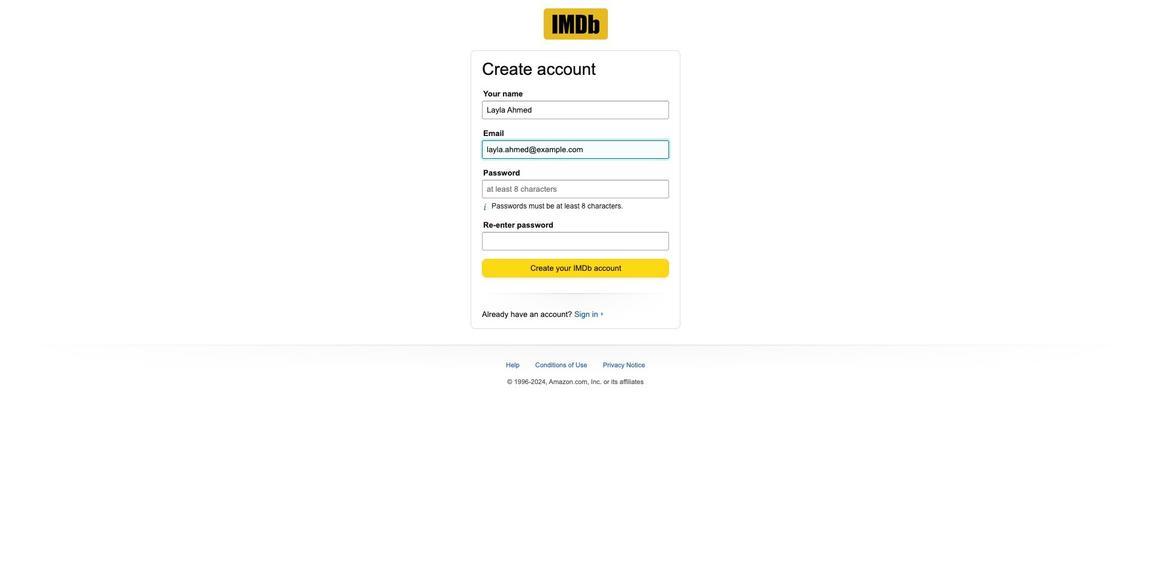 Task type: describe. For each thing, give the bounding box(es) containing it.
alert image
[[483, 203, 492, 211]]

First and last name text field
[[482, 101, 669, 119]]

at least 8 characters password field
[[482, 180, 669, 198]]



Task type: vqa. For each thing, say whether or not it's contained in the screenshot.
IMDb.com logo
yes



Task type: locate. For each thing, give the bounding box(es) containing it.
None password field
[[482, 232, 669, 251]]

None email field
[[482, 140, 669, 159]]

None submit
[[483, 260, 669, 277]]

imdb.com logo image
[[544, 8, 608, 40]]



